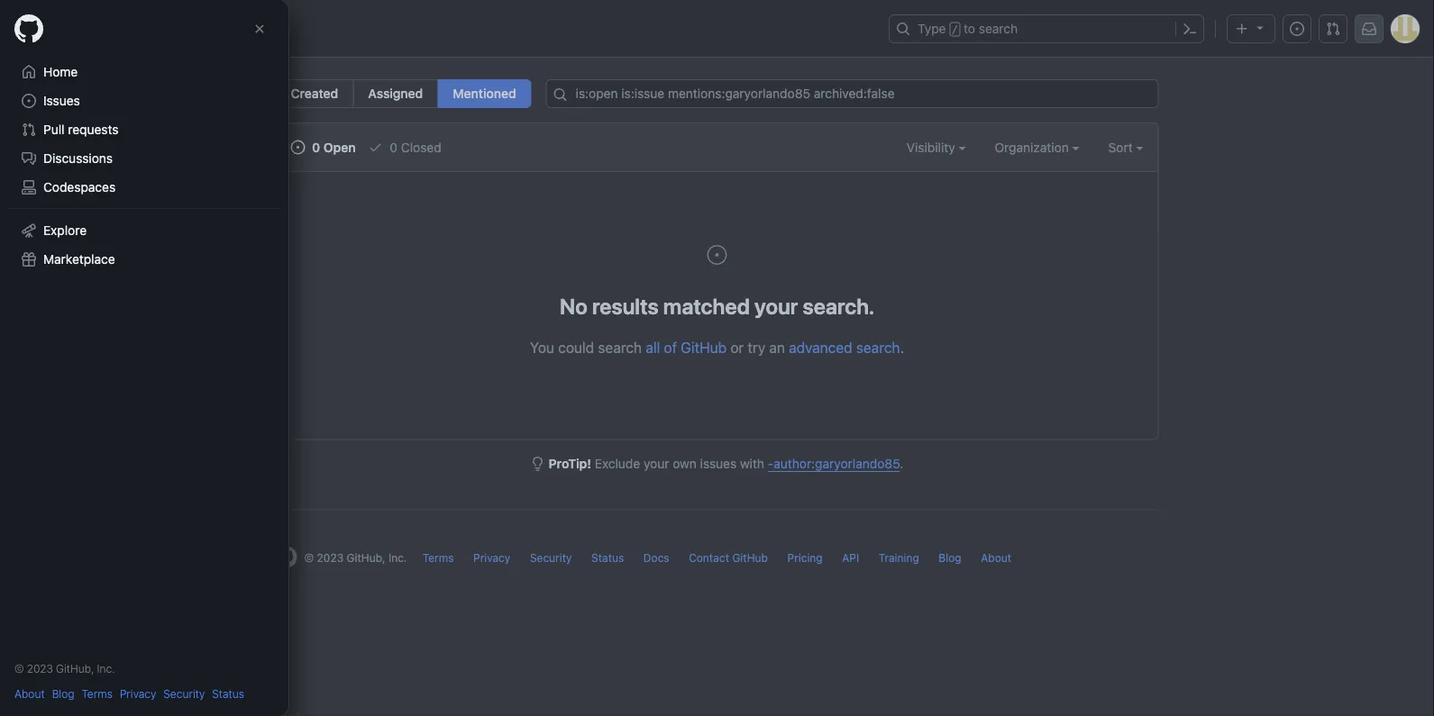 Task type: describe. For each thing, give the bounding box(es) containing it.
blog inside dialog
[[52, 688, 74, 700]]

training
[[879, 552, 919, 565]]

author:garyorlando85
[[774, 457, 900, 471]]

1 vertical spatial blog link
[[52, 686, 74, 702]]

0 vertical spatial github
[[681, 339, 727, 356]]

created
[[291, 86, 338, 101]]

training link
[[879, 552, 919, 565]]

triangle down image
[[1253, 20, 1267, 35]]

0 horizontal spatial your
[[644, 457, 669, 471]]

docs
[[643, 552, 669, 565]]

notifications image
[[1362, 22, 1376, 36]]

0 horizontal spatial privacy link
[[120, 686, 156, 702]]

pricing
[[787, 552, 823, 565]]

0 horizontal spatial 2023
[[27, 663, 53, 675]]

sort
[[1108, 140, 1133, 155]]

you
[[530, 339, 554, 356]]

try
[[748, 339, 765, 356]]

search.
[[803, 293, 874, 319]]

codespaces link
[[14, 173, 274, 202]]

1 horizontal spatial security
[[530, 552, 572, 565]]

contact github link
[[689, 552, 768, 565]]

plus image
[[1235, 22, 1249, 36]]

close image
[[252, 22, 267, 36]]

visibility
[[907, 140, 959, 155]]

git pull request image
[[1326, 22, 1340, 36]]

pull
[[43, 122, 64, 137]]

0 closed
[[386, 140, 441, 155]]

explore link
[[14, 216, 274, 245]]

marketplace
[[43, 252, 115, 267]]

visibility button
[[907, 138, 966, 157]]

issues element
[[275, 79, 532, 108]]

privacy inside dialog
[[120, 688, 156, 700]]

you could search all of github or try an advanced search .
[[530, 339, 904, 356]]

about blog terms privacy security status
[[14, 688, 244, 700]]

check image
[[368, 140, 383, 155]]

0 for open
[[312, 140, 320, 155]]

issues
[[43, 93, 80, 108]]

about for about
[[981, 552, 1011, 565]]

0 for closed
[[390, 140, 398, 155]]

type
[[918, 21, 946, 36]]

0 vertical spatial 2023
[[317, 552, 344, 565]]

issues
[[700, 457, 737, 471]]

pricing link
[[787, 552, 823, 565]]

no results matched your search.
[[560, 293, 874, 319]]

Search all issues text field
[[546, 79, 1159, 108]]

an
[[769, 339, 785, 356]]

1 vertical spatial issue opened image
[[706, 244, 728, 266]]

pull requests
[[43, 122, 119, 137]]

own
[[673, 457, 697, 471]]

codespaces
[[43, 180, 116, 195]]

0 closed link
[[368, 138, 441, 157]]

advanced
[[789, 339, 852, 356]]

requests
[[68, 122, 119, 137]]

api link
[[842, 552, 859, 565]]

of
[[664, 339, 677, 356]]

1 horizontal spatial status
[[591, 552, 624, 565]]

search image
[[553, 87, 568, 102]]

0 vertical spatial github,
[[347, 552, 385, 565]]

docs link
[[643, 552, 669, 565]]

0 vertical spatial about link
[[981, 552, 1011, 565]]

-
[[768, 457, 774, 471]]

0 open link
[[291, 138, 356, 157]]

protip! exclude your own issues with -author:garyorlando85 .
[[549, 457, 903, 471]]

dialog containing home
[[0, 0, 288, 717]]

1 horizontal spatial privacy
[[473, 552, 510, 565]]

home link
[[14, 58, 274, 87]]

1 vertical spatial terms
[[82, 688, 113, 700]]

1 horizontal spatial blog link
[[939, 552, 961, 565]]

0 vertical spatial security link
[[530, 552, 572, 565]]

protip!
[[549, 457, 591, 471]]

2 . from the top
[[900, 457, 903, 471]]

1 . from the top
[[900, 339, 904, 356]]

1 vertical spatial status
[[212, 688, 244, 700]]

issues link
[[14, 87, 274, 115]]

open global navigation menu image
[[22, 22, 36, 36]]



Task type: vqa. For each thing, say whether or not it's contained in the screenshot.
left the open
no



Task type: locate. For each thing, give the bounding box(es) containing it.
0 open
[[309, 140, 356, 155]]

blog link
[[939, 552, 961, 565], [52, 686, 74, 702]]

0 horizontal spatial blog
[[52, 688, 74, 700]]

1 horizontal spatial ©
[[304, 552, 314, 565]]

© 2023 github, inc. up about blog terms privacy security status
[[14, 663, 115, 675]]

1 horizontal spatial terms link
[[423, 552, 454, 565]]

1 horizontal spatial privacy link
[[473, 552, 510, 565]]

about for about blog terms privacy security status
[[14, 688, 45, 700]]

0 vertical spatial © 2023 github, inc.
[[304, 552, 407, 565]]

2 0 from the left
[[390, 140, 398, 155]]

2023
[[317, 552, 344, 565], [27, 663, 53, 675]]

0 horizontal spatial github
[[681, 339, 727, 356]]

command palette image
[[1183, 22, 1197, 36]]

-author:garyorlando85 link
[[768, 457, 900, 471]]

.
[[900, 339, 904, 356], [900, 457, 903, 471]]

2 horizontal spatial search
[[979, 21, 1018, 36]]

1 vertical spatial privacy link
[[120, 686, 156, 702]]

1 horizontal spatial terms
[[423, 552, 454, 565]]

1 vertical spatial ©
[[14, 663, 24, 675]]

0 vertical spatial privacy link
[[473, 552, 510, 565]]

your up an
[[755, 293, 798, 319]]

1 vertical spatial github,
[[56, 663, 94, 675]]

organization button
[[995, 138, 1079, 157]]

github, inside dialog
[[56, 663, 94, 675]]

blog
[[939, 552, 961, 565], [52, 688, 74, 700]]

advanced search link
[[789, 339, 900, 356]]

0 horizontal spatial blog link
[[52, 686, 74, 702]]

1 horizontal spatial github,
[[347, 552, 385, 565]]

github
[[681, 339, 727, 356], [732, 552, 768, 565]]

1 vertical spatial .
[[900, 457, 903, 471]]

search left all
[[598, 339, 642, 356]]

organization
[[995, 140, 1072, 155]]

matched
[[663, 293, 750, 319]]

1 vertical spatial blog
[[52, 688, 74, 700]]

0 vertical spatial privacy
[[473, 552, 510, 565]]

github right contact
[[732, 552, 768, 565]]

1 horizontal spatial about link
[[981, 552, 1011, 565]]

0 horizontal spatial security
[[163, 688, 205, 700]]

all
[[646, 339, 660, 356]]

pull requests link
[[14, 115, 274, 144]]

0 horizontal spatial search
[[598, 339, 642, 356]]

0 vertical spatial terms
[[423, 552, 454, 565]]

github,
[[347, 552, 385, 565], [56, 663, 94, 675]]

privacy
[[473, 552, 510, 565], [120, 688, 156, 700]]

issue opened image up no results matched your search.
[[706, 244, 728, 266]]

footer containing © 2023 github, inc.
[[261, 510, 1173, 613]]

dialog
[[0, 0, 288, 717]]

© 2023 github, inc.
[[304, 552, 407, 565], [14, 663, 115, 675]]

home
[[43, 64, 78, 79]]

all of github link
[[646, 339, 727, 356]]

results
[[592, 293, 659, 319]]

1 horizontal spatial issue opened image
[[1290, 22, 1304, 36]]

search right to
[[979, 21, 1018, 36]]

1 horizontal spatial blog
[[939, 552, 961, 565]]

type / to search
[[918, 21, 1018, 36]]

Issues search field
[[546, 79, 1159, 108]]

0 right issue opened icon
[[312, 140, 320, 155]]

contact
[[689, 552, 729, 565]]

assigned
[[368, 86, 423, 101]]

1 vertical spatial your
[[644, 457, 669, 471]]

terms link
[[423, 552, 454, 565], [82, 686, 113, 702]]

exclude
[[595, 457, 640, 471]]

status link
[[591, 552, 624, 565], [212, 686, 244, 702]]

1 horizontal spatial your
[[755, 293, 798, 319]]

0 horizontal spatial privacy
[[120, 688, 156, 700]]

0 vertical spatial status
[[591, 552, 624, 565]]

0 horizontal spatial © 2023 github, inc.
[[14, 663, 115, 675]]

0 horizontal spatial inc.
[[97, 663, 115, 675]]

0 horizontal spatial ©
[[14, 663, 24, 675]]

sort button
[[1108, 138, 1143, 157]]

to
[[964, 21, 975, 36]]

terms
[[423, 552, 454, 565], [82, 688, 113, 700]]

0 horizontal spatial about
[[14, 688, 45, 700]]

0 horizontal spatial 0
[[312, 140, 320, 155]]

1 vertical spatial © 2023 github, inc.
[[14, 663, 115, 675]]

list
[[94, 14, 878, 43]]

1 vertical spatial terms link
[[82, 686, 113, 702]]

open
[[323, 140, 356, 155]]

1 vertical spatial privacy
[[120, 688, 156, 700]]

© 2023 github, inc. right homepage image
[[304, 552, 407, 565]]

security link
[[530, 552, 572, 565], [163, 686, 205, 702]]

0 vertical spatial your
[[755, 293, 798, 319]]

blog inside footer
[[939, 552, 961, 565]]

1 horizontal spatial github
[[732, 552, 768, 565]]

0 vertical spatial blog
[[939, 552, 961, 565]]

no
[[560, 293, 588, 319]]

footer
[[261, 510, 1173, 613]]

github right the of
[[681, 339, 727, 356]]

inc.
[[388, 552, 407, 565], [97, 663, 115, 675]]

0 horizontal spatial security link
[[163, 686, 205, 702]]

discussions
[[43, 151, 113, 166]]

0 vertical spatial blog link
[[939, 552, 961, 565]]

0 horizontal spatial github,
[[56, 663, 94, 675]]

homepage image
[[275, 547, 297, 568]]

0 horizontal spatial terms
[[82, 688, 113, 700]]

1 horizontal spatial security link
[[530, 552, 572, 565]]

search
[[979, 21, 1018, 36], [598, 339, 642, 356], [856, 339, 900, 356]]

1 vertical spatial about link
[[14, 686, 45, 702]]

0 vertical spatial inc.
[[388, 552, 407, 565]]

/
[[952, 23, 958, 36]]

1 horizontal spatial 2023
[[317, 552, 344, 565]]

privacy link
[[473, 552, 510, 565], [120, 686, 156, 702]]

discussions link
[[14, 144, 274, 173]]

closed
[[401, 140, 441, 155]]

0 horizontal spatial status link
[[212, 686, 244, 702]]

light bulb image
[[531, 457, 545, 471]]

1 vertical spatial github
[[732, 552, 768, 565]]

security
[[530, 552, 572, 565], [163, 688, 205, 700]]

github inside footer
[[732, 552, 768, 565]]

1 horizontal spatial inc.
[[388, 552, 407, 565]]

status
[[591, 552, 624, 565], [212, 688, 244, 700]]

1 horizontal spatial search
[[856, 339, 900, 356]]

1 horizontal spatial 0
[[390, 140, 398, 155]]

about link
[[981, 552, 1011, 565], [14, 686, 45, 702]]

issue opened image
[[291, 140, 305, 155]]

1 horizontal spatial about
[[981, 552, 1011, 565]]

0 horizontal spatial about link
[[14, 686, 45, 702]]

1 vertical spatial about
[[14, 688, 45, 700]]

0 vertical spatial ©
[[304, 552, 314, 565]]

or
[[730, 339, 744, 356]]

0 vertical spatial .
[[900, 339, 904, 356]]

1 vertical spatial status link
[[212, 686, 244, 702]]

1 0 from the left
[[312, 140, 320, 155]]

0 vertical spatial terms link
[[423, 552, 454, 565]]

0 vertical spatial security
[[530, 552, 572, 565]]

with
[[740, 457, 764, 471]]

about
[[981, 552, 1011, 565], [14, 688, 45, 700]]

0 right check image
[[390, 140, 398, 155]]

your left own
[[644, 457, 669, 471]]

your
[[755, 293, 798, 319], [644, 457, 669, 471]]

1 vertical spatial inc.
[[97, 663, 115, 675]]

api
[[842, 552, 859, 565]]

0 horizontal spatial issue opened image
[[706, 244, 728, 266]]

0 vertical spatial status link
[[591, 552, 624, 565]]

0 horizontal spatial status
[[212, 688, 244, 700]]

created link
[[275, 79, 354, 108]]

1 horizontal spatial © 2023 github, inc.
[[304, 552, 407, 565]]

search down search.
[[856, 339, 900, 356]]

assigned link
[[353, 79, 438, 108]]

0
[[312, 140, 320, 155], [390, 140, 398, 155]]

1 vertical spatial security
[[163, 688, 205, 700]]

1 horizontal spatial status link
[[591, 552, 624, 565]]

1 vertical spatial 2023
[[27, 663, 53, 675]]

issue opened image left git pull request icon
[[1290, 22, 1304, 36]]

0 vertical spatial issue opened image
[[1290, 22, 1304, 36]]

could
[[558, 339, 594, 356]]

0 horizontal spatial terms link
[[82, 686, 113, 702]]

contact github
[[689, 552, 768, 565]]

©
[[304, 552, 314, 565], [14, 663, 24, 675]]

issue opened image
[[1290, 22, 1304, 36], [706, 244, 728, 266]]

explore
[[43, 223, 87, 238]]

0 vertical spatial about
[[981, 552, 1011, 565]]

1 vertical spatial security link
[[163, 686, 205, 702]]

marketplace link
[[14, 245, 274, 274]]

github, right homepage image
[[347, 552, 385, 565]]

github, up about blog terms privacy security status
[[56, 663, 94, 675]]



